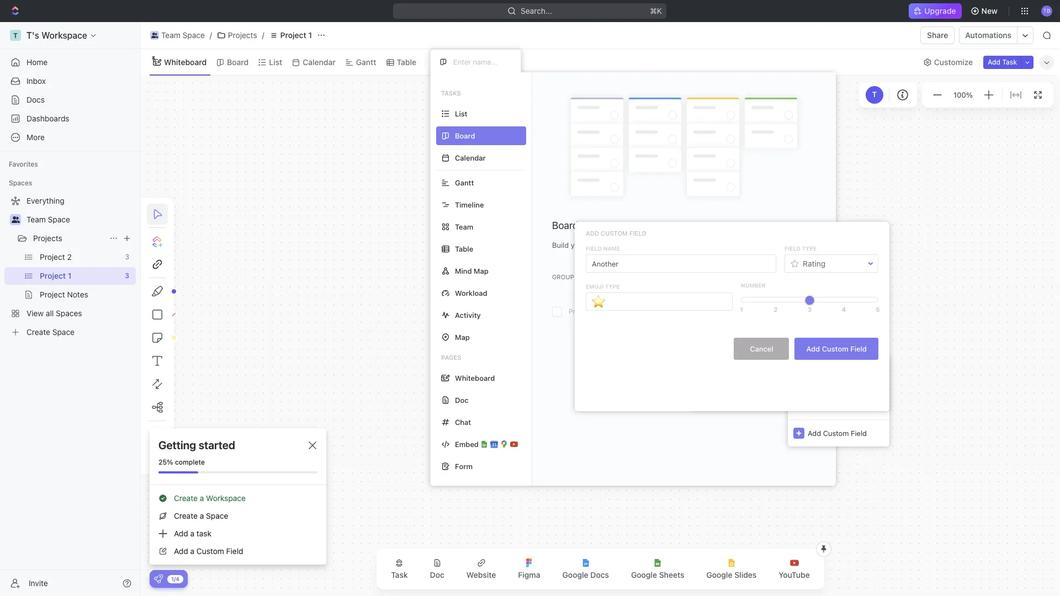 Task type: vqa. For each thing, say whether or not it's contained in the screenshot.
WHITEBOARD
yes



Task type: locate. For each thing, give the bounding box(es) containing it.
workload
[[455, 289, 488, 297]]

1 vertical spatial board
[[552, 220, 579, 232]]

type
[[802, 245, 817, 252], [605, 283, 620, 290]]

0 vertical spatial whiteboard
[[164, 57, 207, 67]]

0 vertical spatial calendar
[[303, 57, 336, 67]]

2 horizontal spatial space
[[206, 511, 228, 521]]

gantt
[[356, 57, 376, 67], [455, 178, 474, 187]]

1 horizontal spatial projects
[[228, 30, 257, 40]]

view button
[[430, 49, 466, 75]]

started
[[199, 439, 235, 452]]

google for google sheets
[[631, 571, 657, 580]]

0 horizontal spatial map
[[455, 333, 470, 342]]

0 horizontal spatial projects
[[33, 234, 62, 243]]

map down activity
[[455, 333, 470, 342]]

google left 'sheets'
[[631, 571, 657, 580]]

0 horizontal spatial google
[[563, 571, 589, 580]]

gantt up timeline
[[455, 178, 474, 187]]

type down 'by:'
[[605, 283, 620, 290]]

projects link
[[214, 29, 260, 42], [33, 230, 105, 247]]

google sheets
[[631, 571, 685, 580]]

board inside 'board' link
[[227, 57, 249, 67]]

add
[[988, 58, 1001, 66], [586, 230, 599, 237], [767, 308, 781, 317], [807, 344, 820, 353], [808, 429, 821, 438], [174, 529, 188, 539], [174, 547, 188, 556]]

1 vertical spatial space
[[48, 215, 70, 224]]

1 horizontal spatial map
[[474, 267, 489, 275]]

0 horizontal spatial table
[[397, 57, 417, 67]]

0 horizontal spatial list
[[269, 57, 282, 67]]

team space right user group icon
[[27, 215, 70, 224]]

whiteboard up chat
[[455, 374, 495, 382]]

a up create a space
[[200, 494, 204, 503]]

1 horizontal spatial calendar
[[455, 153, 486, 162]]

google for google docs
[[563, 571, 589, 580]]

task button
[[382, 552, 417, 587]]

0 horizontal spatial gantt
[[356, 57, 376, 67]]

create up add a task
[[174, 511, 198, 521]]

0 horizontal spatial projects link
[[33, 230, 105, 247]]

team space up "whiteboard" link
[[161, 30, 205, 40]]

field
[[630, 230, 647, 237], [586, 245, 602, 252], [785, 245, 801, 252], [851, 344, 867, 353], [851, 429, 867, 438], [226, 547, 243, 556]]

map right mind
[[474, 267, 489, 275]]

cancel
[[750, 344, 774, 353]]

team right user group image
[[161, 30, 181, 40]]

1 vertical spatial team space link
[[27, 211, 134, 229]]

1 create from the top
[[174, 494, 198, 503]]

form
[[455, 462, 473, 471]]

type inside emoji type ⭐
[[605, 283, 620, 290]]

gantt left table link
[[356, 57, 376, 67]]

add custom field button
[[788, 420, 890, 447]]

1 vertical spatial create
[[174, 511, 198, 521]]

calendar link
[[301, 54, 336, 70]]

add custom field inside dropdown button
[[808, 429, 867, 438]]

1 horizontal spatial google
[[631, 571, 657, 580]]

google slides
[[707, 571, 757, 580]]

docs inside button
[[591, 571, 609, 580]]

tree
[[4, 192, 136, 341]]

2 google from the left
[[631, 571, 657, 580]]

doc right task button
[[430, 571, 445, 580]]

by:
[[599, 273, 609, 280]]

automations
[[966, 30, 1012, 40]]

1 horizontal spatial team space
[[161, 30, 205, 40]]

whiteboard
[[164, 57, 207, 67], [455, 374, 495, 382]]

0 vertical spatial team space
[[161, 30, 205, 40]]

0 horizontal spatial team
[[27, 215, 46, 224]]

1 vertical spatial whiteboard
[[455, 374, 495, 382]]

share
[[927, 30, 949, 40]]

1 vertical spatial team space
[[27, 215, 70, 224]]

0 horizontal spatial docs
[[27, 95, 45, 104]]

create up create a space
[[174, 494, 198, 503]]

list down view
[[455, 109, 468, 118]]

create for create a space
[[174, 511, 198, 521]]

team space inside sidebar navigation
[[27, 215, 70, 224]]

1 horizontal spatial projects link
[[214, 29, 260, 42]]

google
[[563, 571, 589, 580], [631, 571, 657, 580], [707, 571, 733, 580]]

1 right "status"
[[740, 306, 743, 313]]

website button
[[458, 552, 505, 587]]

list down project 1 link
[[269, 57, 282, 67]]

1 vertical spatial 1
[[740, 306, 743, 313]]

mind
[[455, 267, 472, 275]]

projects link inside sidebar navigation
[[33, 230, 105, 247]]

space up "whiteboard" link
[[183, 30, 205, 40]]

priority button
[[695, 334, 788, 351]]

0 vertical spatial type
[[802, 245, 817, 252]]

1 horizontal spatial table
[[455, 244, 474, 253]]

add custom field
[[586, 230, 647, 237], [807, 344, 867, 353], [808, 429, 867, 438]]

1 horizontal spatial task
[[1003, 58, 1017, 66]]

1 vertical spatial map
[[455, 333, 470, 342]]

0 horizontal spatial doc
[[430, 571, 445, 580]]

1 vertical spatial add custom field
[[807, 344, 867, 353]]

task inside button
[[1003, 58, 1017, 66]]

a for task
[[190, 529, 195, 539]]

t
[[873, 90, 877, 99]]

a up task
[[200, 511, 204, 521]]

spaces
[[9, 179, 32, 187]]

custom inside button
[[822, 344, 849, 353]]

1 vertical spatial task
[[391, 571, 408, 580]]

1 vertical spatial doc
[[430, 571, 445, 580]]

1 horizontal spatial team space link
[[147, 29, 208, 42]]

docs
[[27, 95, 45, 104], [591, 571, 609, 580]]

docs link
[[4, 91, 136, 109]]

1 horizontal spatial 1
[[740, 306, 743, 313]]

projects inside sidebar navigation
[[33, 234, 62, 243]]

Search... text field
[[810, 360, 884, 377]]

0 vertical spatial create
[[174, 494, 198, 503]]

1 horizontal spatial /
[[262, 30, 264, 40]]

a left task
[[190, 529, 195, 539]]

2 vertical spatial add custom field
[[808, 429, 867, 438]]

a down add a task
[[190, 547, 195, 556]]

1 horizontal spatial doc
[[455, 396, 469, 405]]

0 horizontal spatial board
[[227, 57, 249, 67]]

0 vertical spatial 1
[[308, 30, 312, 40]]

/
[[210, 30, 212, 40], [262, 30, 264, 40]]

0 vertical spatial projects
[[228, 30, 257, 40]]

google left slides
[[707, 571, 733, 580]]

1 vertical spatial gantt
[[455, 178, 474, 187]]

calendar down the project 1
[[303, 57, 336, 67]]

1 vertical spatial docs
[[591, 571, 609, 580]]

tree inside sidebar navigation
[[4, 192, 136, 341]]

due
[[688, 272, 700, 281]]

table
[[397, 57, 417, 67], [455, 244, 474, 253]]

team inside sidebar navigation
[[27, 215, 46, 224]]

calendar
[[303, 57, 336, 67], [455, 153, 486, 162]]

mind map
[[455, 267, 489, 275]]

add custom field inside button
[[807, 344, 867, 353]]

2 create from the top
[[174, 511, 198, 521]]

1 / from the left
[[210, 30, 212, 40]]

1 vertical spatial type
[[605, 283, 620, 290]]

1 horizontal spatial board
[[552, 220, 579, 232]]

projects
[[228, 30, 257, 40], [33, 234, 62, 243]]

task
[[1003, 58, 1017, 66], [391, 571, 408, 580]]

youtube button
[[770, 552, 819, 587]]

close image
[[309, 442, 316, 450]]

home link
[[4, 54, 136, 71]]

0 vertical spatial docs
[[27, 95, 45, 104]]

2 vertical spatial space
[[206, 511, 228, 521]]

custom inside dropdown button
[[823, 429, 849, 438]]

0 horizontal spatial team space link
[[27, 211, 134, 229]]

doc up chat
[[455, 396, 469, 405]]

0 vertical spatial space
[[183, 30, 205, 40]]

team space
[[161, 30, 205, 40], [27, 215, 70, 224]]

figma button
[[509, 552, 549, 587]]

type up rating
[[802, 245, 817, 252]]

task left doc button
[[391, 571, 408, 580]]

whiteboard left 'board' link on the left top of page
[[164, 57, 207, 67]]

board
[[227, 57, 249, 67], [552, 220, 579, 232]]

board up group
[[552, 220, 579, 232]]

table right gantt link
[[397, 57, 417, 67]]

google right the figma
[[563, 571, 589, 580]]

list
[[269, 57, 282, 67], [455, 109, 468, 118]]

team right user group icon
[[27, 215, 46, 224]]

type for emoji type ⭐
[[605, 283, 620, 290]]

5
[[876, 306, 880, 313]]

1 horizontal spatial type
[[802, 245, 817, 252]]

favorites button
[[4, 158, 42, 171]]

1 vertical spatial projects
[[33, 234, 62, 243]]

2 horizontal spatial google
[[707, 571, 733, 580]]

space right user group icon
[[48, 215, 70, 224]]

team space link
[[147, 29, 208, 42], [27, 211, 134, 229]]

map
[[474, 267, 489, 275], [455, 333, 470, 342]]

1 horizontal spatial list
[[455, 109, 468, 118]]

0 horizontal spatial type
[[605, 283, 620, 290]]

1 google from the left
[[563, 571, 589, 580]]

25%
[[159, 458, 173, 467]]

0 horizontal spatial space
[[48, 215, 70, 224]]

0 vertical spatial projects link
[[214, 29, 260, 42]]

0 horizontal spatial task
[[391, 571, 408, 580]]

0 vertical spatial board
[[227, 57, 249, 67]]

1 right project
[[308, 30, 312, 40]]

board left list link
[[227, 57, 249, 67]]

0 horizontal spatial team space
[[27, 215, 70, 224]]

rating
[[803, 259, 826, 268]]

0 vertical spatial task
[[1003, 58, 1017, 66]]

board
[[576, 273, 598, 280]]

1 vertical spatial projects link
[[33, 230, 105, 247]]

space down create a workspace on the left of the page
[[206, 511, 228, 521]]

view
[[445, 57, 462, 67]]

1 horizontal spatial space
[[183, 30, 205, 40]]

share button
[[921, 27, 955, 44]]

0 horizontal spatial /
[[210, 30, 212, 40]]

table up mind
[[455, 244, 474, 253]]

docs inside 'link'
[[27, 95, 45, 104]]

calendar up timeline
[[455, 153, 486, 162]]

invite
[[29, 579, 48, 588]]

team down timeline
[[455, 222, 474, 231]]

type for field type
[[802, 245, 817, 252]]

task down automations button
[[1003, 58, 1017, 66]]

user group image
[[151, 33, 158, 38]]

a
[[200, 494, 204, 503], [200, 511, 204, 521], [190, 529, 195, 539], [190, 547, 195, 556]]

3 google from the left
[[707, 571, 733, 580]]

tree containing team space
[[4, 192, 136, 341]]

0 vertical spatial list
[[269, 57, 282, 67]]

1 horizontal spatial team
[[161, 30, 181, 40]]

project 1
[[280, 30, 312, 40]]

0 vertical spatial doc
[[455, 396, 469, 405]]

1
[[308, 30, 312, 40], [740, 306, 743, 313]]

1 horizontal spatial docs
[[591, 571, 609, 580]]

add task button
[[984, 56, 1022, 69]]



Task type: describe. For each thing, give the bounding box(es) containing it.
google slides button
[[698, 552, 766, 587]]

field inside button
[[851, 344, 867, 353]]

customize button
[[920, 54, 977, 70]]

priority
[[713, 337, 739, 347]]

0 horizontal spatial calendar
[[303, 57, 336, 67]]

create for create a workspace
[[174, 494, 198, 503]]

status button
[[695, 298, 788, 316]]

0 vertical spatial gantt
[[356, 57, 376, 67]]

field type
[[785, 245, 817, 252]]

25% complete
[[159, 458, 205, 467]]

1 vertical spatial list
[[455, 109, 468, 118]]

doc button
[[421, 552, 453, 587]]

new button
[[966, 2, 1005, 20]]

add task
[[988, 58, 1017, 66]]

a for custom
[[190, 547, 195, 556]]

add custom field button
[[795, 338, 879, 360]]

google docs button
[[554, 552, 618, 587]]

⭐
[[592, 294, 605, 309]]

⭐ button
[[586, 292, 733, 311]]

create a space
[[174, 511, 228, 521]]

board link
[[225, 54, 249, 70]]

favorites
[[9, 160, 38, 168]]

0 vertical spatial add custom field
[[586, 230, 647, 237]]

task inside button
[[391, 571, 408, 580]]

100%
[[954, 90, 973, 99]]

a for space
[[200, 511, 204, 521]]

website
[[467, 571, 496, 580]]

sheets
[[659, 571, 685, 580]]

2
[[774, 306, 778, 313]]

gantt link
[[354, 54, 376, 70]]

whiteboard link
[[162, 54, 207, 70]]

activity
[[455, 311, 481, 320]]

due date
[[688, 272, 716, 281]]

complete
[[175, 458, 205, 467]]

2 horizontal spatial team
[[455, 222, 474, 231]]

workspace
[[206, 494, 246, 503]]

name
[[603, 245, 620, 252]]

Enter name... text field
[[586, 255, 777, 273]]

home
[[27, 57, 48, 67]]

chat
[[455, 418, 471, 427]]

due date button
[[667, 268, 816, 286]]

project 1 link
[[267, 29, 315, 42]]

dashboards
[[27, 114, 69, 123]]

create a workspace
[[174, 494, 246, 503]]

timeline
[[455, 200, 484, 209]]

group board by:
[[552, 273, 609, 280]]

rating button
[[785, 254, 878, 273]]

new
[[982, 6, 998, 15]]

sidebar navigation
[[0, 22, 141, 597]]

getting started
[[159, 439, 235, 452]]

2 / from the left
[[262, 30, 264, 40]]

project
[[280, 30, 306, 40]]

date
[[702, 272, 716, 281]]

inbox
[[27, 76, 46, 86]]

100% button
[[952, 88, 975, 101]]

table link
[[395, 54, 417, 70]]

field inside dropdown button
[[851, 429, 867, 438]]

youtube
[[779, 571, 810, 580]]

task
[[197, 529, 212, 539]]

0 vertical spatial table
[[397, 57, 417, 67]]

emoji
[[586, 283, 604, 290]]

field name
[[586, 245, 620, 252]]

user group image
[[11, 217, 20, 223]]

1 vertical spatial calendar
[[455, 153, 486, 162]]

add a custom field
[[174, 547, 243, 556]]

onboarding checklist button image
[[154, 575, 163, 584]]

3
[[808, 306, 812, 313]]

space inside sidebar navigation
[[48, 215, 70, 224]]

search...
[[521, 6, 553, 15]]

customize
[[935, 57, 973, 67]]

onboarding checklist button element
[[154, 575, 163, 584]]

google sheets button
[[622, 552, 693, 587]]

4
[[842, 306, 846, 313]]

list link
[[267, 54, 282, 70]]

Enter name... field
[[452, 57, 512, 67]]

view button
[[430, 54, 466, 70]]

0 horizontal spatial 1
[[308, 30, 312, 40]]

automations button
[[960, 27, 1017, 44]]

slides
[[735, 571, 757, 580]]

add inside dropdown button
[[808, 429, 821, 438]]

add a task
[[174, 529, 212, 539]]

upgrade
[[925, 6, 956, 15]]

figma
[[518, 571, 541, 580]]

dashboards link
[[4, 110, 136, 128]]

0 vertical spatial team space link
[[147, 29, 208, 42]]

1 vertical spatial table
[[455, 244, 474, 253]]

embed
[[455, 440, 479, 449]]

1/4
[[171, 576, 180, 582]]

0 vertical spatial map
[[474, 267, 489, 275]]

emoji type ⭐
[[586, 283, 620, 309]]

group
[[552, 273, 574, 280]]

number
[[741, 282, 766, 289]]

doc inside button
[[430, 571, 445, 580]]

inbox link
[[4, 72, 136, 90]]

getting
[[159, 439, 196, 452]]

⌘k
[[650, 6, 663, 15]]

upgrade link
[[909, 3, 962, 19]]

1 horizontal spatial whiteboard
[[455, 374, 495, 382]]

a for workspace
[[200, 494, 204, 503]]

google docs
[[563, 571, 609, 580]]

cancel button
[[734, 338, 790, 360]]

0 horizontal spatial whiteboard
[[164, 57, 207, 67]]

1 horizontal spatial gantt
[[455, 178, 474, 187]]

google for google slides
[[707, 571, 733, 580]]



